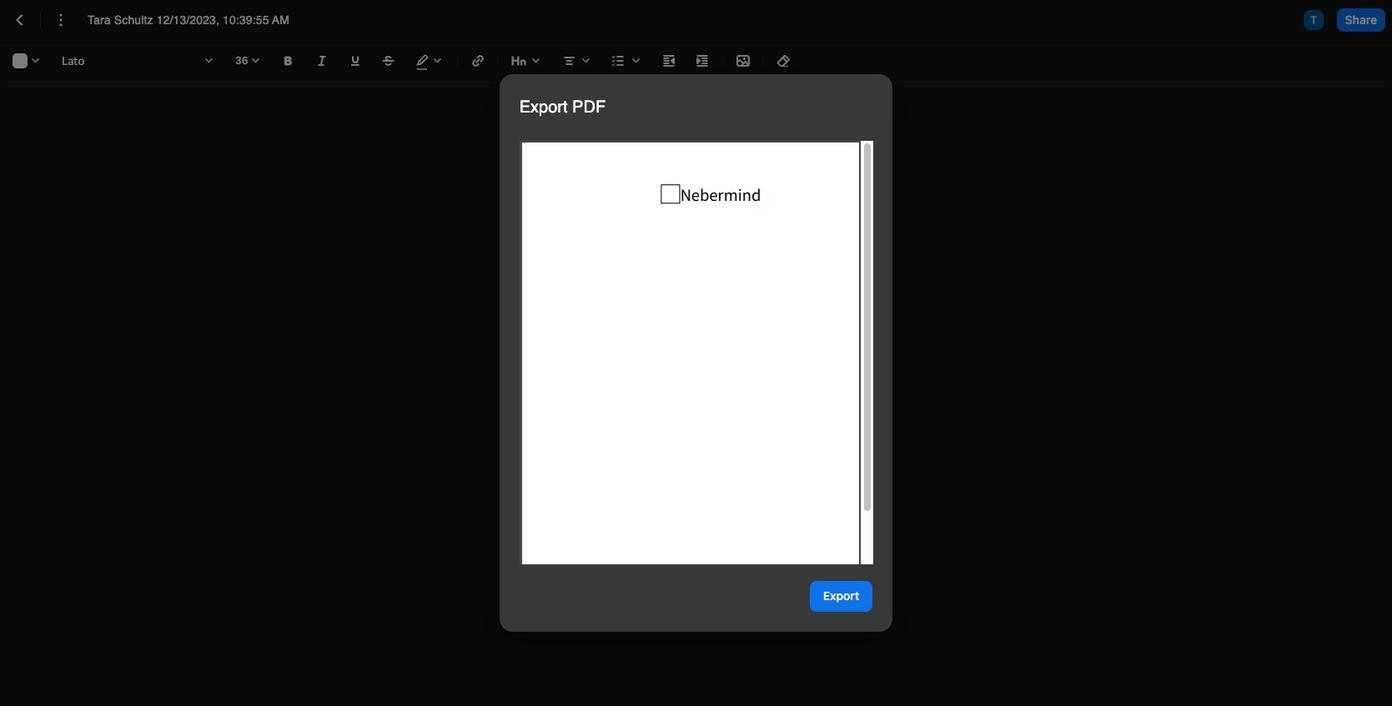 Task type: describe. For each thing, give the bounding box(es) containing it.
underline image
[[345, 51, 366, 71]]

insert image image
[[734, 51, 754, 71]]

strikethrough image
[[379, 51, 399, 71]]

all notes image
[[10, 10, 30, 30]]

decrease indent image
[[659, 51, 679, 71]]

export for export
[[824, 589, 860, 604]]

link image
[[468, 51, 488, 71]]

share
[[1346, 12, 1378, 26]]

pdf
[[573, 98, 606, 117]]

increase indent image
[[693, 51, 713, 71]]



Task type: vqa. For each thing, say whether or not it's contained in the screenshot.
that inside A Personal Meeting ID (PMI) is a 9 to 11 digit number that is assigned to your account.
no



Task type: locate. For each thing, give the bounding box(es) containing it.
export for export pdf
[[520, 98, 568, 117]]

italic image
[[312, 51, 332, 71]]

0 horizontal spatial export
[[520, 98, 568, 117]]

clear style image
[[774, 51, 794, 71]]

export button
[[810, 582, 873, 612]]

1 horizontal spatial export
[[824, 589, 860, 604]]

bold image
[[279, 51, 299, 71]]

export inside export 'button'
[[824, 589, 860, 604]]

export
[[520, 98, 568, 117], [824, 589, 860, 604]]

export pdf
[[520, 98, 606, 117]]

1 vertical spatial export
[[824, 589, 860, 604]]

export pdf dialog
[[500, 74, 893, 632]]

0 vertical spatial export
[[520, 98, 568, 117]]

share button
[[1337, 8, 1386, 32]]

None text field
[[88, 12, 315, 28]]



